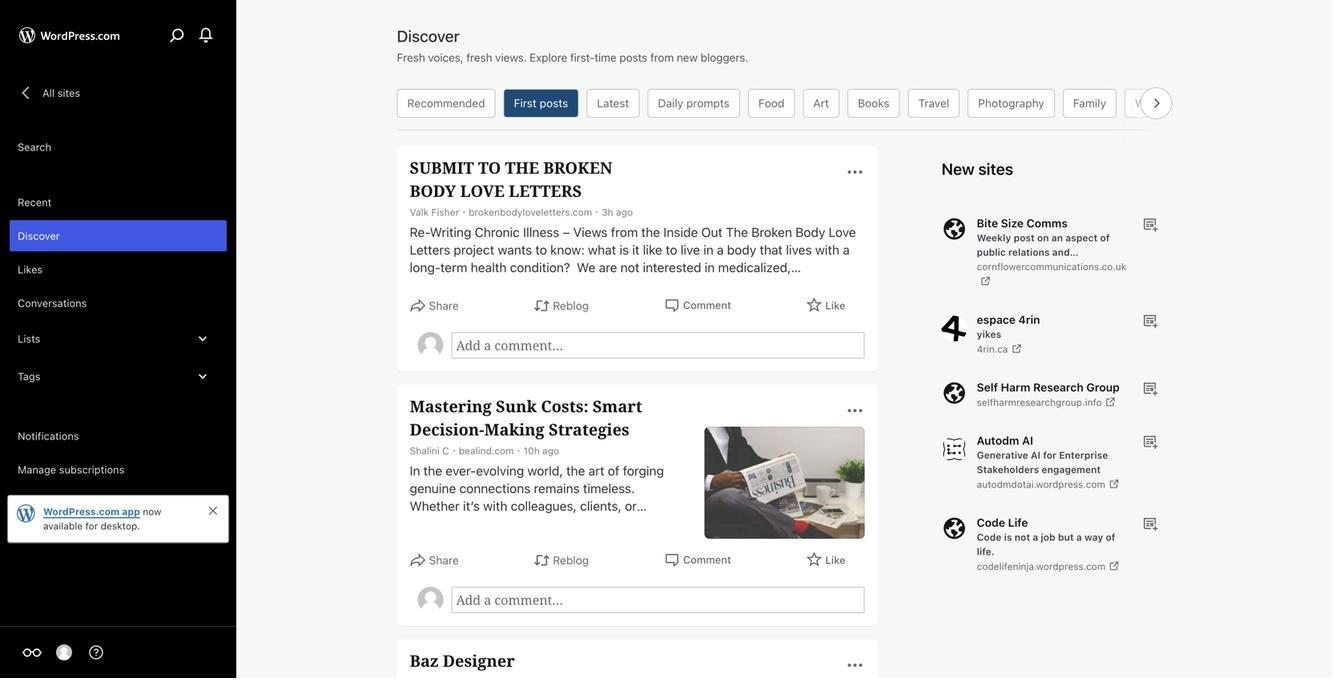 Task type: locate. For each thing, give the bounding box(es) containing it.
books
[[858, 97, 890, 110]]

fresh
[[397, 51, 425, 64]]

not down like
[[653, 278, 672, 293]]

comment down the live
[[683, 299, 732, 311]]

not down it
[[621, 260, 640, 275]]

1 horizontal spatial your
[[782, 278, 808, 293]]

with inside mastering sunk costs: smart decision-making strategies shalini c · bealind.com · 10h ago in the ever-evolving world, the art of forging genuine connections remains timeless. whether it's with colleagues, clients, or partners, establishing a genuine rapport paves the way for collaborative success.
[[483, 499, 508, 514]]

0 vertical spatial like button
[[807, 297, 846, 315]]

sites
[[57, 87, 80, 99], [979, 159, 1014, 178]]

what
[[588, 242, 616, 258], [751, 278, 779, 293], [441, 295, 469, 311]]

2 horizontal spatial for
[[1044, 450, 1057, 461]]

politicized
[[487, 278, 546, 293]]

·
[[463, 205, 466, 218], [596, 205, 599, 218], [453, 444, 456, 457], [517, 444, 521, 457]]

1 horizontal spatial for
[[458, 534, 474, 549]]

Add a comment… text field
[[452, 333, 865, 359]]

greg robinson image down the said,
[[418, 333, 444, 358]]

tags link
[[10, 359, 227, 394]]

like
[[643, 242, 663, 258]]

share for submit to the broken body love letters
[[429, 299, 459, 313]]

discover down recent
[[18, 230, 60, 242]]

establishing
[[466, 517, 535, 532]]

1 vertical spatial in
[[705, 260, 715, 275]]

term
[[441, 260, 468, 275]]

writing inside option
[[1136, 97, 1173, 110]]

2 subscribe image from the top
[[1142, 434, 1158, 450]]

reblog for mastering sunk costs: smart decision-making strategies
[[553, 554, 589, 567]]

job
[[1041, 532, 1056, 543]]

1 vertical spatial reblog
[[553, 554, 589, 567]]

0 vertical spatial for
[[1044, 450, 1057, 461]]

1 comment button from the top
[[664, 297, 732, 313]]

2 vertical spatial in
[[737, 278, 748, 293]]

1 like button from the top
[[807, 297, 846, 315]]

paves
[[645, 517, 679, 532]]

what down views
[[588, 242, 616, 258]]

0 vertical spatial ago
[[616, 207, 633, 218]]

out
[[702, 225, 723, 240]]

2 subscribe image from the top
[[1142, 381, 1158, 397]]

a left job
[[1033, 532, 1039, 543]]

ai up generative
[[1023, 434, 1034, 448]]

ago right 3h
[[616, 207, 633, 218]]

Family radio
[[1063, 89, 1117, 118]]

1 horizontal spatial is
[[1005, 532, 1013, 543]]

writing
[[1136, 97, 1173, 110], [430, 225, 472, 240]]

3 subscribe image from the top
[[1142, 516, 1158, 532]]

comment button down the live
[[664, 297, 732, 313]]

way down partners,
[[432, 534, 455, 549]]

bealind.com link
[[459, 446, 514, 457]]

1 horizontal spatial what
[[588, 242, 616, 258]]

reader image
[[22, 644, 42, 663]]

0 vertical spatial share
[[429, 299, 459, 313]]

10h
[[524, 446, 540, 457]]

0 vertical spatial sites
[[57, 87, 80, 99]]

2 reblog button from the top
[[534, 552, 589, 570]]

selfharmresearchgroup.info link
[[977, 397, 1117, 408]]

like for submit to the broken body love letters
[[826, 300, 846, 312]]

sites right all
[[57, 87, 80, 99]]

0 vertical spatial writing
[[1136, 97, 1173, 110]]

0 vertical spatial like
[[826, 300, 846, 312]]

of right aspect
[[1101, 232, 1110, 244]]

1 horizontal spatial ago
[[616, 207, 633, 218]]

1 vertical spatial greg robinson image
[[418, 587, 444, 613]]

Latest radio
[[587, 89, 640, 118]]

1 vertical spatial discover
[[18, 230, 60, 242]]

1 vertical spatial share button
[[410, 552, 459, 570]]

1 vertical spatial sites
[[979, 159, 1014, 178]]

reblog
[[553, 299, 589, 313], [553, 554, 589, 567]]

desktop.
[[101, 521, 140, 532]]

for down wordpress.com app
[[85, 521, 98, 532]]

subscribe image for espace 4rin
[[1142, 313, 1158, 329]]

1 horizontal spatial not
[[653, 278, 672, 293]]

your left doctor
[[782, 278, 808, 293]]

2 group from the top
[[418, 587, 865, 614]]

0 vertical spatial group
[[418, 333, 865, 359]]

from inside discover fresh voices, fresh views. explore first-time posts from new bloggers.
[[651, 51, 674, 64]]

2 vertical spatial toggle menu image
[[846, 656, 865, 676]]

with
[[816, 242, 840, 258], [483, 499, 508, 514]]

a up collaborative success.
[[539, 517, 546, 532]]

keyboard_arrow_down image
[[195, 369, 211, 385]]

share button down fictionalized,
[[410, 297, 459, 315]]

what down fictionalized,
[[441, 295, 469, 311]]

the
[[726, 225, 749, 240]]

0 vertical spatial not
[[621, 260, 640, 275]]

0 vertical spatial reblog
[[553, 299, 589, 313]]

0 horizontal spatial from
[[611, 225, 638, 240]]

share down partners,
[[429, 554, 459, 567]]

greg robinson image up baz
[[418, 587, 444, 613]]

0 vertical spatial in
[[704, 242, 714, 258]]

1 toggle menu image from the top
[[846, 163, 865, 182]]

0 vertical spatial toggle menu image
[[846, 163, 865, 182]]

reblog button down accounts.
[[534, 297, 589, 315]]

writing inside re-writing chronic illness – views from the inside out the broken body love letters project wants to know: what is it like to live in a body that lives with a long-term health condition?  we are not interested in medicalized, fictionalized, politicized accounts. we are not interested in what your doctor said, what your parents […]
[[430, 225, 472, 240]]

Recommended radio
[[397, 89, 496, 118]]

your down health at the top of the page
[[472, 295, 498, 311]]

condition?
[[510, 260, 570, 275]]

comment button for mastering sunk costs: smart decision-making strategies
[[664, 552, 732, 568]]

evolving
[[476, 464, 524, 479]]

for
[[1044, 450, 1057, 461], [85, 521, 98, 532], [458, 534, 474, 549]]

like button for mastering sunk costs: smart decision-making strategies
[[807, 552, 846, 570]]

group down paves
[[418, 587, 865, 614]]

Add a comment… text field
[[452, 587, 865, 614]]

1 horizontal spatial way
[[1085, 532, 1104, 543]]

2 like from the top
[[826, 554, 846, 566]]

share button for submit to the broken body love letters
[[410, 297, 459, 315]]

1 vertical spatial writing
[[430, 225, 472, 240]]

1 vertical spatial are
[[632, 278, 650, 293]]

discover link
[[10, 220, 227, 252]]

the inside re-writing chronic illness – views from the inside out the broken body love letters project wants to know: what is it like to live in a body that lives with a long-term health condition?  we are not interested in medicalized, fictionalized, politicized accounts. we are not interested in what your doctor said, what your parents […]
[[642, 225, 660, 240]]

know:
[[551, 242, 585, 258]]

0 vertical spatial of
[[1101, 232, 1110, 244]]

costs:
[[541, 395, 589, 418]]

reblog button for submit to the broken body love letters
[[534, 297, 589, 315]]

body
[[410, 180, 456, 202]]

views.
[[495, 51, 527, 64]]

1 vertical spatial genuine
[[549, 517, 595, 532]]

0 vertical spatial with
[[816, 242, 840, 258]]

writing down fisher
[[430, 225, 472, 240]]

0 vertical spatial posts
[[620, 51, 648, 64]]

reblog button down collaborative success.
[[534, 552, 589, 570]]

1 vertical spatial from
[[611, 225, 638, 240]]

are right we
[[632, 278, 650, 293]]

posts inside discover fresh voices, fresh views. explore first-time posts from new bloggers.
[[620, 51, 648, 64]]

to down illness
[[536, 242, 547, 258]]

way right but
[[1085, 532, 1104, 543]]

1 vertical spatial with
[[483, 499, 508, 514]]

2 vertical spatial subscribe image
[[1142, 516, 1158, 532]]

1 share button from the top
[[410, 297, 459, 315]]

yikes
[[977, 329, 1002, 340]]

0 horizontal spatial writing
[[430, 225, 472, 240]]

1 vertical spatial subscribe image
[[1142, 381, 1158, 397]]

0 horizontal spatial is
[[620, 242, 629, 258]]

reblog down accounts.
[[553, 299, 589, 313]]

1 share from the top
[[429, 299, 459, 313]]

2 to from the left
[[666, 242, 678, 258]]

0 vertical spatial greg robinson image
[[418, 333, 444, 358]]

0 vertical spatial code
[[977, 517, 1006, 530]]

0 horizontal spatial sites
[[57, 87, 80, 99]]

comment for submit to the broken body love letters
[[683, 299, 732, 311]]

2 share from the top
[[429, 554, 459, 567]]

family
[[1074, 97, 1107, 110]]

of right art
[[608, 464, 620, 479]]

group for submit to the broken body love letters
[[418, 333, 865, 359]]

views
[[574, 225, 608, 240]]

from up daily
[[651, 51, 674, 64]]

group
[[418, 333, 865, 359], [418, 587, 865, 614]]

1 horizontal spatial sites
[[979, 159, 1014, 178]]

subscribe image for code life
[[1142, 516, 1158, 532]]

2 reblog from the top
[[553, 554, 589, 567]]

lives
[[786, 242, 812, 258]]

share down fictionalized,
[[429, 299, 459, 313]]

2 toggle menu image from the top
[[846, 402, 865, 421]]

2 vertical spatial what
[[441, 295, 469, 311]]

option group
[[393, 89, 1187, 118]]

a down out
[[717, 242, 724, 258]]

conversations link
[[10, 288, 227, 319]]

1 horizontal spatial discover
[[397, 26, 460, 45]]

0 vertical spatial are
[[599, 260, 617, 275]]

greg robinson image for mastering sunk costs: smart decision-making strategies
[[418, 587, 444, 613]]

2 vertical spatial for
[[458, 534, 474, 549]]

with down love
[[816, 242, 840, 258]]

what down medicalized,
[[751, 278, 779, 293]]

genuine down colleagues,
[[549, 517, 595, 532]]

now
[[143, 506, 161, 518]]

1 vertical spatial like button
[[807, 552, 846, 570]]

communications
[[977, 261, 1055, 272]]

art
[[814, 97, 829, 110]]

latest
[[597, 97, 629, 110]]

0 horizontal spatial posts
[[540, 97, 568, 110]]

1 subscribe image from the top
[[1142, 313, 1158, 329]]

0 horizontal spatial way
[[432, 534, 455, 549]]

greg robinson image
[[418, 333, 444, 358], [418, 587, 444, 613]]

discover inside discover fresh voices, fresh views. explore first-time posts from new bloggers.
[[397, 26, 460, 45]]

0 horizontal spatial with
[[483, 499, 508, 514]]

genuine
[[410, 481, 456, 496], [549, 517, 595, 532]]

Art radio
[[803, 89, 840, 118]]

posts right time on the top
[[620, 51, 648, 64]]

comms
[[1027, 217, 1068, 230]]

recommended
[[408, 97, 485, 110]]

recent
[[18, 196, 52, 208]]

lists
[[18, 333, 40, 345]]

1 vertical spatial share
[[429, 554, 459, 567]]

medicalized,
[[718, 260, 791, 275]]

3 toggle menu image from the top
[[846, 656, 865, 676]]

bite size comms weekly post on an aspect of public relations and communications
[[977, 217, 1110, 272]]

ago right 10h
[[543, 446, 559, 457]]

notifications link
[[10, 421, 227, 452]]

of right but
[[1106, 532, 1116, 543]]

0 horizontal spatial ago
[[543, 446, 559, 457]]

parents […]
[[501, 295, 568, 311]]

1 vertical spatial subscribe image
[[1142, 434, 1158, 450]]

comment up add a comment… text field
[[683, 554, 732, 566]]

lists link
[[10, 321, 227, 357]]

1 vertical spatial reblog button
[[534, 552, 589, 570]]

reblog down collaborative success.
[[553, 554, 589, 567]]

0 vertical spatial comment button
[[664, 297, 732, 313]]

baz designer
[[410, 650, 515, 672]]

0 vertical spatial subscribe image
[[1142, 313, 1158, 329]]

subscribe image right enterprise
[[1142, 434, 1158, 450]]

1 vertical spatial comment button
[[664, 552, 732, 568]]

fictionalized,
[[410, 278, 484, 293]]

1 vertical spatial ago
[[543, 446, 559, 457]]

2 horizontal spatial not
[[1015, 532, 1031, 543]]

wordpress.com
[[43, 506, 120, 518]]

1 vertical spatial code
[[977, 532, 1002, 543]]

not down life
[[1015, 532, 1031, 543]]

1 reblog from the top
[[553, 299, 589, 313]]

0 horizontal spatial are
[[599, 260, 617, 275]]

1 vertical spatial comment
[[683, 554, 732, 566]]

to
[[478, 157, 501, 179]]

ai up autodmdotai.wordpress.com
[[1031, 450, 1041, 461]]

like button for submit to the broken body love letters
[[807, 297, 846, 315]]

1 vertical spatial of
[[608, 464, 620, 479]]

0 vertical spatial genuine
[[410, 481, 456, 496]]

0 vertical spatial comment
[[683, 299, 732, 311]]

0 horizontal spatial to
[[536, 242, 547, 258]]

mastering sunk costs: smart decision-making strategies shalini c · bealind.com · 10h ago in the ever-evolving world, the art of forging genuine connections remains timeless. whether it's with colleagues, clients, or partners, establishing a genuine rapport paves the way for collaborative success.
[[410, 395, 679, 549]]

2 vertical spatial of
[[1106, 532, 1116, 543]]

posts right first
[[540, 97, 568, 110]]

code left life
[[977, 517, 1006, 530]]

submit
[[410, 157, 474, 179]]

the up like
[[642, 225, 660, 240]]

subscribe image right aspect
[[1142, 216, 1158, 232]]

1 vertical spatial your
[[472, 295, 498, 311]]

1 horizontal spatial with
[[816, 242, 840, 258]]

is inside the code life code is not a job but a way of life.
[[1005, 532, 1013, 543]]

autodm ai generative ai for enterprise stakeholders engagement
[[977, 434, 1109, 476]]

for up "engagement"
[[1044, 450, 1057, 461]]

live
[[681, 242, 700, 258]]

2 horizontal spatial what
[[751, 278, 779, 293]]

subscribe image
[[1142, 313, 1158, 329], [1142, 381, 1158, 397], [1142, 516, 1158, 532]]

enterprise
[[1060, 450, 1109, 461]]

to right like
[[666, 242, 678, 258]]

subscribe image for self harm research group
[[1142, 381, 1158, 397]]

discover for discover
[[18, 230, 60, 242]]

likes
[[18, 264, 43, 276]]

from inside re-writing chronic illness – views from the inside out the broken body love letters project wants to know: what is it like to live in a body that lives with a long-term health condition?  we are not interested in medicalized, fictionalized, politicized accounts. we are not interested in what your doctor said, what your parents […]
[[611, 225, 638, 240]]

that
[[760, 242, 783, 258]]

1 horizontal spatial from
[[651, 51, 674, 64]]

1 vertical spatial what
[[751, 278, 779, 293]]

0 vertical spatial is
[[620, 242, 629, 258]]

sites right new
[[979, 159, 1014, 178]]

toggle menu image
[[846, 163, 865, 182], [846, 402, 865, 421], [846, 656, 865, 676]]

ever-
[[446, 464, 476, 479]]

2 greg robinson image from the top
[[418, 587, 444, 613]]

from
[[651, 51, 674, 64], [611, 225, 638, 240]]

weekly
[[977, 232, 1012, 244]]

bite size comms link
[[977, 217, 1068, 230]]

a down love
[[843, 242, 850, 258]]

2 like button from the top
[[807, 552, 846, 570]]

code up life.
[[977, 532, 1002, 543]]

2 comment button from the top
[[664, 552, 732, 568]]

ago
[[616, 207, 633, 218], [543, 446, 559, 457]]

1 vertical spatial like
[[826, 554, 846, 566]]

the down partners,
[[410, 534, 429, 549]]

2 vertical spatial not
[[1015, 532, 1031, 543]]

discover inside discover link
[[18, 230, 60, 242]]

comment button down paves
[[664, 552, 732, 568]]

2 comment from the top
[[683, 554, 732, 566]]

with down connections on the bottom of the page
[[483, 499, 508, 514]]

sunk
[[496, 395, 537, 418]]

are up we
[[599, 260, 617, 275]]

espace 4rin link
[[977, 313, 1041, 327]]

1 reblog button from the top
[[534, 297, 589, 315]]

share button down partners,
[[410, 552, 459, 570]]

timeless.
[[583, 481, 635, 496]]

2 share button from the top
[[410, 552, 459, 570]]

group down we
[[418, 333, 865, 359]]

ai
[[1023, 434, 1034, 448], [1031, 450, 1041, 461]]

1 horizontal spatial are
[[632, 278, 650, 293]]

0 vertical spatial share button
[[410, 297, 459, 315]]

3h ago link
[[602, 207, 633, 218]]

1 vertical spatial is
[[1005, 532, 1013, 543]]

subscribe image for bite size comms
[[1142, 216, 1158, 232]]

1 vertical spatial group
[[418, 587, 865, 614]]

–
[[563, 225, 570, 240]]

the right the in
[[424, 464, 442, 479]]

is left it
[[620, 242, 629, 258]]

subscribe image for autodm ai
[[1142, 434, 1158, 450]]

1 greg robinson image from the top
[[418, 333, 444, 358]]

for inside mastering sunk costs: smart decision-making strategies shalini c · bealind.com · 10h ago in the ever-evolving world, the art of forging genuine connections remains timeless. whether it's with colleagues, clients, or partners, establishing a genuine rapport paves the way for collaborative success.
[[458, 534, 474, 549]]

1 vertical spatial not
[[653, 278, 672, 293]]

discover up fresh
[[397, 26, 460, 45]]

1 vertical spatial for
[[85, 521, 98, 532]]

way inside the code life code is not a job but a way of life.
[[1085, 532, 1104, 543]]

aspect
[[1066, 232, 1098, 244]]

1 group from the top
[[418, 333, 865, 359]]

reblog button for mastering sunk costs: smart decision-making strategies
[[534, 552, 589, 570]]

share button for mastering sunk costs: smart decision-making strategies
[[410, 552, 459, 570]]

group for mastering sunk costs: smart decision-making strategies
[[418, 587, 865, 614]]

for down partners,
[[458, 534, 474, 549]]

1 horizontal spatial writing
[[1136, 97, 1173, 110]]

1 vertical spatial toggle menu image
[[846, 402, 865, 421]]

ago for broken
[[616, 207, 633, 218]]

1 like from the top
[[826, 300, 846, 312]]

not inside the code life code is not a job but a way of life.
[[1015, 532, 1031, 543]]

designer
[[443, 650, 515, 672]]

from up it
[[611, 225, 638, 240]]

1 subscribe image from the top
[[1142, 216, 1158, 232]]

writing right family
[[1136, 97, 1173, 110]]

baz
[[410, 650, 439, 672]]

1 vertical spatial posts
[[540, 97, 568, 110]]

1 comment from the top
[[683, 299, 732, 311]]

genuine up whether
[[410, 481, 456, 496]]

submit to the broken body love letters valk fisher · brokenbodyloveletters.com · 3h ago
[[410, 157, 633, 218]]

1 horizontal spatial posts
[[620, 51, 648, 64]]

ago inside submit to the broken body love letters valk fisher · brokenbodyloveletters.com · 3h ago
[[616, 207, 633, 218]]

ago inside mastering sunk costs: smart decision-making strategies shalini c · bealind.com · 10h ago in the ever-evolving world, the art of forging genuine connections remains timeless. whether it's with colleagues, clients, or partners, establishing a genuine rapport paves the way for collaborative success.
[[543, 446, 559, 457]]

0 horizontal spatial for
[[85, 521, 98, 532]]

1 horizontal spatial genuine
[[549, 517, 595, 532]]

way
[[1085, 532, 1104, 543], [432, 534, 455, 549]]

1 horizontal spatial to
[[666, 242, 678, 258]]

Travel radio
[[908, 89, 960, 118]]

subscribe image
[[1142, 216, 1158, 232], [1142, 434, 1158, 450]]

the left art
[[567, 464, 585, 479]]

0 vertical spatial from
[[651, 51, 674, 64]]

0 horizontal spatial discover
[[18, 230, 60, 242]]

post
[[1014, 232, 1035, 244]]

is down code life link
[[1005, 532, 1013, 543]]



Task type: vqa. For each thing, say whether or not it's contained in the screenshot.
bottommost img
no



Task type: describe. For each thing, give the bounding box(es) containing it.
mastering
[[410, 395, 492, 418]]

group
[[1087, 381, 1120, 394]]

a inside mastering sunk costs: smart decision-making strategies shalini c · bealind.com · 10h ago in the ever-evolving world, the art of forging genuine connections remains timeless. whether it's with colleagues, clients, or partners, establishing a genuine rapport paves the way for collaborative success.
[[539, 517, 546, 532]]

inside
[[664, 225, 698, 240]]

travel
[[919, 97, 950, 110]]

1 vertical spatial interested
[[676, 278, 734, 293]]

smart
[[593, 395, 643, 418]]

self
[[977, 381, 998, 394]]

c
[[443, 446, 449, 457]]

the
[[505, 157, 539, 179]]

4rin.ca
[[977, 344, 1009, 355]]

recent link
[[10, 187, 227, 218]]

generative
[[977, 450, 1029, 461]]

time
[[595, 51, 617, 64]]

for inside 'autodm ai generative ai for enterprise stakeholders engagement'
[[1044, 450, 1057, 461]]

a right but
[[1077, 532, 1082, 543]]

0 vertical spatial your
[[782, 278, 808, 293]]

0 horizontal spatial what
[[441, 295, 469, 311]]

· right fisher
[[463, 205, 466, 218]]

1 code from the top
[[977, 517, 1006, 530]]

re-
[[410, 225, 430, 240]]

wordpress.com app
[[43, 506, 140, 518]]

first-
[[570, 51, 595, 64]]

world,
[[528, 464, 563, 479]]

1 vertical spatial ai
[[1031, 450, 1041, 461]]

project
[[454, 242, 495, 258]]

brokenbodyloveletters.com
[[469, 207, 592, 218]]

re-writing chronic illness – views from the inside out the broken body love letters project wants to know: what is it like to live in a body that lives with a long-term health condition?  we are not interested in medicalized, fictionalized, politicized accounts. we are not interested in what your doctor said, what your parents […]
[[410, 225, 856, 311]]

with inside re-writing chronic illness – views from the inside out the broken body love letters project wants to know: what is it like to live in a body that lives with a long-term health condition?  we are not interested in medicalized, fictionalized, politicized accounts. we are not interested in what your doctor said, what your parents […]
[[816, 242, 840, 258]]

shalini c link
[[410, 446, 449, 457]]

2 code from the top
[[977, 532, 1002, 543]]

baz designer link
[[410, 650, 672, 673]]

wants
[[498, 242, 532, 258]]

sites for new sites
[[979, 159, 1014, 178]]

sites for all sites
[[57, 87, 80, 99]]

remains
[[534, 481, 580, 496]]

of inside bite size comms weekly post on an aspect of public relations and communications
[[1101, 232, 1110, 244]]

on
[[1038, 232, 1050, 244]]

fisher
[[432, 207, 459, 218]]

chronic
[[475, 225, 520, 240]]

selfharmresearchgroup.info
[[977, 397, 1102, 408]]

share for mastering sunk costs: smart decision-making strategies
[[429, 554, 459, 567]]

search
[[18, 141, 51, 153]]

· right c
[[453, 444, 456, 457]]

relations
[[1009, 247, 1050, 258]]

broken
[[752, 225, 793, 240]]

for inside now available for desktop.
[[85, 521, 98, 532]]

· left 3h
[[596, 205, 599, 218]]

new bloggers.
[[677, 51, 749, 64]]

now available for desktop.
[[43, 506, 161, 532]]

first
[[514, 97, 537, 110]]

colleagues,
[[511, 499, 577, 514]]

valk fisher link
[[410, 207, 459, 218]]

Books radio
[[848, 89, 900, 118]]

way inside mastering sunk costs: smart decision-making strategies shalini c · bealind.com · 10h ago in the ever-evolving world, the art of forging genuine connections remains timeless. whether it's with colleagues, clients, or partners, establishing a genuine rapport paves the way for collaborative success.
[[432, 534, 455, 549]]

bealind.com
[[459, 446, 514, 457]]

reblog for submit to the broken body love letters
[[553, 299, 589, 313]]

discover for discover fresh voices, fresh views. explore first-time posts from new bloggers.
[[397, 26, 460, 45]]

of inside mastering sunk costs: smart decision-making strategies shalini c · bealind.com · 10h ago in the ever-evolving world, the art of forging genuine connections remains timeless. whether it's with colleagues, clients, or partners, establishing a genuine rapport paves the way for collaborative success.
[[608, 464, 620, 479]]

all
[[42, 87, 55, 99]]

in
[[410, 464, 420, 479]]

Writing radio
[[1125, 89, 1183, 118]]

option group containing recommended
[[393, 89, 1187, 118]]

ago for smart
[[543, 446, 559, 457]]

autodmdotai.wordpress.com
[[977, 479, 1106, 490]]

manage subscriptions
[[18, 464, 124, 476]]

Daily prompts radio
[[648, 89, 740, 118]]

first posts
[[514, 97, 568, 110]]

stakeholders
[[977, 464, 1040, 476]]

comment for mastering sunk costs: smart decision-making strategies
[[683, 554, 732, 566]]

life
[[1009, 517, 1029, 530]]

0 vertical spatial what
[[588, 242, 616, 258]]

bite
[[977, 217, 999, 230]]

code life code is not a job but a way of life.
[[977, 517, 1116, 558]]

3h
[[602, 207, 614, 218]]

dismiss image
[[207, 505, 220, 518]]

keyboard_arrow_down image
[[195, 331, 211, 347]]

codelifeninja.wordpress.com link
[[977, 561, 1121, 573]]

research
[[1034, 381, 1084, 394]]

0 vertical spatial interested
[[643, 260, 702, 275]]

greg robinson image for submit to the broken body love letters
[[418, 333, 444, 358]]

autodmdotai.wordpress.com link
[[977, 479, 1120, 490]]

tags
[[18, 371, 40, 383]]

Photography radio
[[968, 89, 1055, 118]]

· left 10h
[[517, 444, 521, 457]]

collaborative success.
[[478, 534, 606, 549]]

but
[[1059, 532, 1074, 543]]

available
[[43, 521, 83, 532]]

greg robinson image
[[56, 645, 72, 661]]

love
[[829, 225, 856, 240]]

First posts radio
[[504, 89, 579, 118]]

0 horizontal spatial not
[[621, 260, 640, 275]]

connections
[[460, 481, 531, 496]]

harm
[[1001, 381, 1031, 394]]

is inside re-writing chronic illness – views from the inside out the broken body love letters project wants to know: what is it like to live in a body that lives with a long-term health condition?  we are not interested in medicalized, fictionalized, politicized accounts. we are not interested in what your doctor said, what your parents […]
[[620, 242, 629, 258]]

notifications
[[18, 430, 79, 442]]

0 vertical spatial ai
[[1023, 434, 1034, 448]]

0 horizontal spatial genuine
[[410, 481, 456, 496]]

of inside the code life code is not a job but a way of life.
[[1106, 532, 1116, 543]]

it
[[633, 242, 640, 258]]

1 to from the left
[[536, 242, 547, 258]]

Food radio
[[748, 89, 795, 118]]

submit to the broken body love letters link
[[410, 156, 686, 203]]

4rin.ca link
[[977, 343, 1023, 355]]

posts inside radio
[[540, 97, 568, 110]]

and
[[1053, 247, 1070, 258]]

0 horizontal spatial your
[[472, 295, 498, 311]]

clients,
[[580, 499, 622, 514]]

we
[[610, 278, 628, 293]]

brokenbodyloveletters.com link
[[469, 207, 592, 218]]

photography
[[979, 97, 1045, 110]]

voices,
[[428, 51, 464, 64]]

autodm ai link
[[977, 434, 1034, 448]]

cornflowercommunications.co.uk link
[[977, 261, 1127, 287]]

rapport
[[599, 517, 642, 532]]

an
[[1052, 232, 1064, 244]]

manage
[[18, 464, 56, 476]]

long-
[[410, 260, 441, 275]]

love letters
[[460, 180, 582, 202]]

public
[[977, 247, 1006, 258]]

conversations
[[18, 297, 87, 309]]

body
[[796, 225, 826, 240]]

like for mastering sunk costs: smart decision-making strategies
[[826, 554, 846, 566]]

comment button for submit to the broken body love letters
[[664, 297, 732, 313]]



